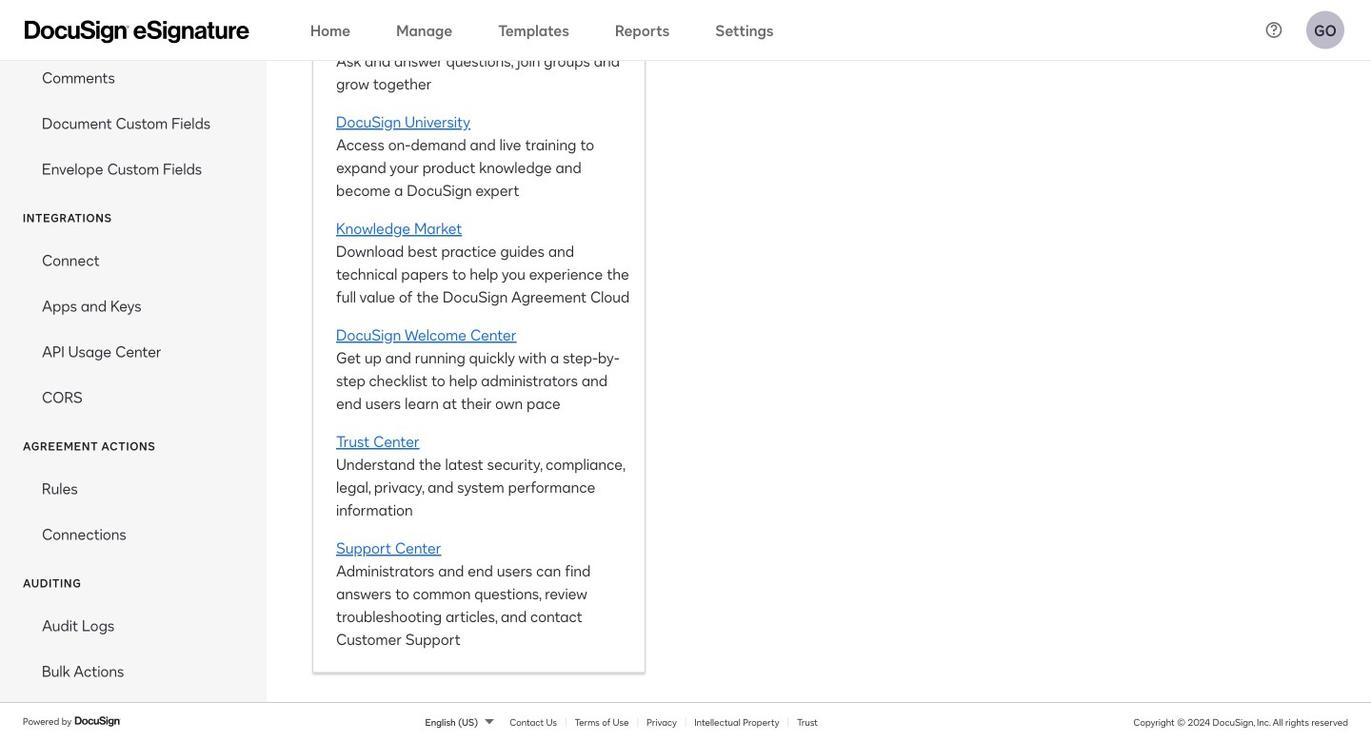 Task type: vqa. For each thing, say whether or not it's contained in the screenshot.
Enter keyword text field
no



Task type: describe. For each thing, give the bounding box(es) containing it.
integrations element
[[0, 237, 267, 420]]

agreement actions element
[[0, 466, 267, 557]]

docusign admin image
[[25, 20, 249, 43]]



Task type: locate. For each thing, give the bounding box(es) containing it.
auditing element
[[0, 603, 267, 694]]

signing and sending element
[[0, 0, 267, 191]]

docusign image
[[74, 714, 122, 730]]



